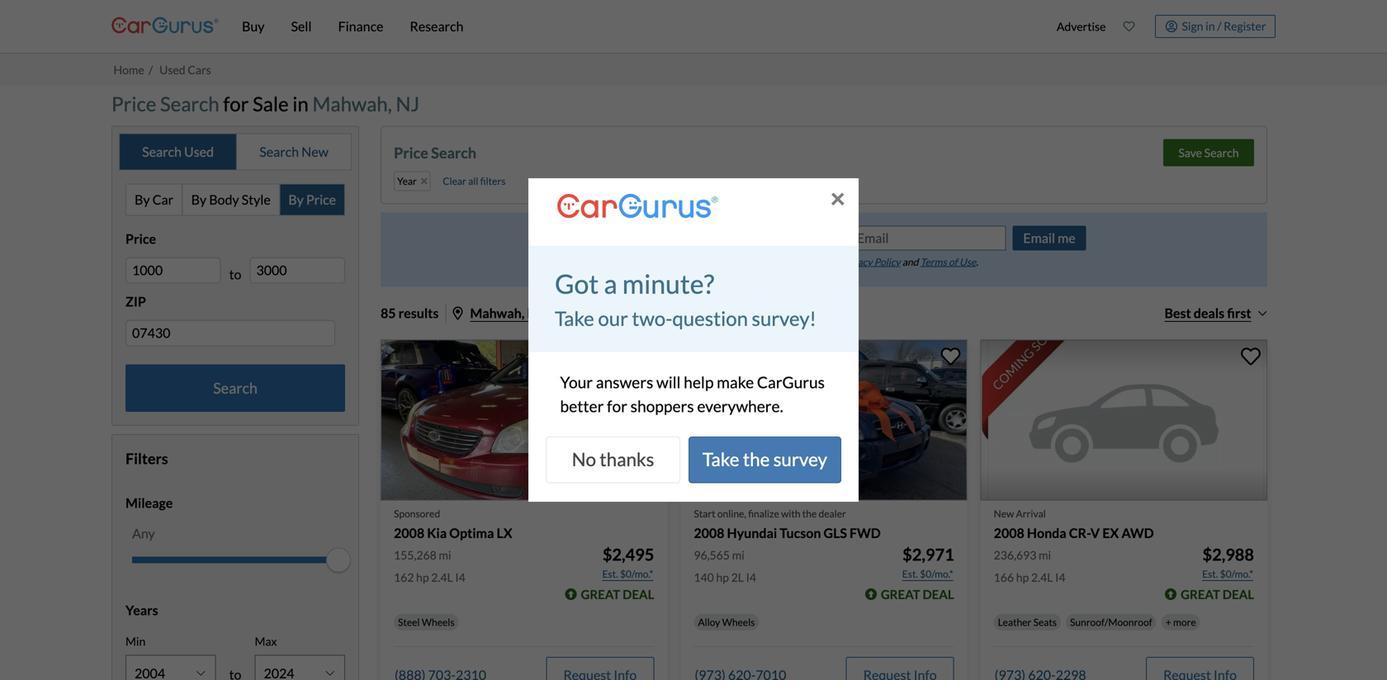Task type: vqa. For each thing, say whether or not it's contained in the screenshot.
Shopping
no



Task type: locate. For each thing, give the bounding box(es) containing it.
2008 up 236,693
[[994, 525, 1025, 541]]

leather
[[998, 616, 1032, 628]]

2 horizontal spatial for
[[755, 231, 771, 245]]

3 great deal from the left
[[1181, 587, 1254, 602]]

i4 down the optima
[[455, 571, 466, 585]]

1 wheels from the left
[[422, 616, 455, 628]]

0 horizontal spatial great
[[581, 587, 620, 602]]

1 vertical spatial tab list
[[126, 184, 345, 216]]

me inside the email me button
[[1058, 230, 1076, 246]]

0 vertical spatial for
[[223, 92, 249, 116]]

1 vertical spatial new
[[994, 508, 1014, 520]]

blue 2008 hyundai tucson gls fwd suv / crossover front-wheel drive 4-speed automatic overdrive image
[[681, 340, 968, 501]]

answers
[[596, 373, 653, 392]]

$0/mo.* inside $2,971 est. $0/mo.*
[[920, 568, 954, 580]]

great deal for $2,495
[[581, 587, 654, 602]]

steel wheels
[[398, 616, 455, 628]]

1 horizontal spatial for
[[607, 397, 628, 416]]

search right save
[[1205, 146, 1239, 160]]

1 horizontal spatial great deal
[[881, 587, 954, 602]]

0 vertical spatial used
[[159, 63, 185, 77]]

hp for $2,988
[[1016, 571, 1029, 585]]

1 mi from the left
[[439, 548, 451, 562]]

i4 down honda
[[1055, 571, 1066, 585]]

deal down $2,971 est. $0/mo.*
[[923, 587, 954, 602]]

the
[[743, 449, 770, 471], [803, 508, 817, 520]]

$0/mo.* for $2,971
[[920, 568, 954, 580]]

est. $0/mo.* button down $2,988
[[1202, 566, 1254, 582]]

/ right home
[[149, 63, 153, 77]]

1 vertical spatial for
[[755, 231, 771, 245]]

1 horizontal spatial mi
[[732, 548, 745, 562]]

2.4l
[[431, 571, 453, 585], [1031, 571, 1053, 585]]

0 vertical spatial take
[[555, 307, 594, 331]]

menu bar
[[219, 0, 1048, 53]]

2 2.4l from the left
[[1031, 571, 1053, 585]]

price search
[[394, 144, 477, 162]]

tab list containing by car
[[126, 184, 345, 216]]

by right style
[[288, 191, 304, 208]]

by car tab
[[126, 185, 183, 215]]

price for price search
[[394, 144, 428, 162]]

honda
[[1027, 525, 1067, 541]]

1 horizontal spatial $0/mo.*
[[920, 568, 954, 580]]

used
[[159, 63, 185, 77], [184, 144, 214, 160]]

take up online,
[[703, 449, 740, 471]]

96,565
[[694, 548, 730, 562]]

0 vertical spatial in
[[1206, 19, 1215, 33]]

new arrival 2008 honda cr-v ex awd
[[994, 508, 1154, 541]]

/ inside sign in / register link
[[1217, 19, 1222, 33]]

2.4l down 155,268
[[431, 571, 453, 585]]

1 horizontal spatial email
[[1023, 230, 1055, 246]]

deal down $2,988 est. $0/mo.*
[[1223, 587, 1254, 602]]

fwd
[[850, 525, 881, 541]]

2 horizontal spatial mi
[[1039, 548, 1051, 562]]

85 results
[[381, 305, 439, 321]]

2008 inside new arrival 2008 honda cr-v ex awd
[[994, 525, 1025, 541]]

$0/mo.* inside $2,988 est. $0/mo.*
[[1220, 568, 1254, 580]]

0 horizontal spatial hp
[[416, 571, 429, 585]]

the inside start online, finalize with the dealer 2008 hyundai tucson gls fwd
[[803, 508, 817, 520]]

i4 inside 96,565 mi 140 hp 2l i4
[[746, 571, 756, 585]]

0 vertical spatial /
[[1217, 19, 1222, 33]]

2 great deal from the left
[[881, 587, 954, 602]]

1 hp from the left
[[416, 571, 429, 585]]

2 horizontal spatial great
[[1181, 587, 1220, 602]]

0 horizontal spatial new
[[302, 144, 329, 160]]

in right sign
[[1206, 19, 1215, 33]]

survey!
[[752, 307, 817, 331]]

1 vertical spatial used
[[184, 144, 214, 160]]

2 horizontal spatial by
[[288, 191, 304, 208]]

home link
[[114, 63, 144, 77]]

nj
[[396, 92, 420, 116], [527, 305, 543, 321]]

optima
[[449, 525, 494, 541]]

by left body
[[191, 191, 207, 208]]

deal for $2,495
[[623, 587, 654, 602]]

mi inside 96,565 mi 140 hp 2l i4
[[732, 548, 745, 562]]

2008
[[394, 525, 425, 541], [694, 525, 725, 541], [994, 525, 1025, 541]]

nj up the price search on the top left of the page
[[396, 92, 420, 116]]

2 horizontal spatial est.
[[1202, 568, 1218, 580]]

2008 inside sponsored 2008 kia optima lx
[[394, 525, 425, 541]]

clear all filters
[[443, 175, 506, 187]]

1 horizontal spatial 2008
[[694, 525, 725, 541]]

mi
[[439, 548, 451, 562], [732, 548, 745, 562], [1039, 548, 1051, 562]]

price search for sale in mahwah, nj
[[111, 92, 420, 116]]

0 horizontal spatial for
[[223, 92, 249, 116]]

hp left 2l
[[716, 571, 729, 585]]

used up body
[[184, 144, 214, 160]]

1 vertical spatial take
[[703, 449, 740, 471]]

sign
[[1182, 19, 1204, 33]]

$2,971 est. $0/mo.*
[[902, 545, 954, 580]]

me for email me price drops and new listings for these results.
[[593, 231, 609, 245]]

start
[[694, 508, 716, 520]]

2 wheels from the left
[[722, 616, 755, 628]]

alloy
[[698, 616, 720, 628]]

new inside new arrival 2008 honda cr-v ex awd
[[994, 508, 1014, 520]]

1 horizontal spatial the
[[803, 508, 817, 520]]

wheels for $2,495
[[422, 616, 455, 628]]

0 horizontal spatial est.
[[602, 568, 618, 580]]

162
[[394, 571, 414, 585]]

mi inside 236,693 mi 166 hp 2.4l i4
[[1039, 548, 1051, 562]]

price down by car
[[126, 231, 156, 247]]

est. $0/mo.* button for $2,495
[[602, 566, 654, 582]]

2 est. $0/mo.* button from the left
[[902, 566, 954, 582]]

est. down $2,971
[[902, 568, 918, 580]]

take down the got
[[555, 307, 594, 331]]

0 horizontal spatial mi
[[439, 548, 451, 562]]

1 horizontal spatial /
[[1217, 19, 1222, 33]]

wheels right 'steel'
[[422, 616, 455, 628]]

sign in / register
[[1182, 19, 1266, 33]]

2 2008 from the left
[[694, 525, 725, 541]]

cars
[[188, 63, 211, 77]]

new left the arrival
[[994, 508, 1014, 520]]

1 vertical spatial nj
[[527, 305, 543, 321]]

$0/mo.*
[[620, 568, 653, 580], [920, 568, 954, 580], [1220, 568, 1254, 580]]

wheels right alloy on the bottom right of the page
[[722, 616, 755, 628]]

for left 'these'
[[755, 231, 771, 245]]

0 vertical spatial tab list
[[119, 133, 352, 171]]

est. inside $2,495 est. $0/mo.*
[[602, 568, 618, 580]]

0 horizontal spatial deal
[[623, 587, 654, 602]]

hp inside 236,693 mi 166 hp 2.4l i4
[[1016, 571, 1029, 585]]

0 horizontal spatial great deal
[[581, 587, 654, 602]]

1 2008 from the left
[[394, 525, 425, 541]]

0 horizontal spatial me
[[593, 231, 609, 245]]

est. $0/mo.* button down $2,495
[[602, 566, 654, 582]]

mahwah, right map marker alt 'icon'
[[470, 305, 525, 321]]

1 horizontal spatial 2.4l
[[1031, 571, 1053, 585]]

1 horizontal spatial deal
[[923, 587, 954, 602]]

and right policy
[[902, 256, 919, 268]]

0 vertical spatial mahwah,
[[312, 92, 392, 116]]

2 est. from the left
[[902, 568, 918, 580]]

tab list
[[119, 133, 352, 171], [126, 184, 345, 216]]

great down $2,971 est. $0/mo.*
[[881, 587, 920, 602]]

in right sale
[[292, 92, 309, 116]]

nj right map marker alt 'icon'
[[527, 305, 543, 321]]

email for email me price drops and new listings for these results.
[[562, 231, 591, 245]]

1 horizontal spatial est.
[[902, 568, 918, 580]]

1 horizontal spatial great
[[881, 587, 920, 602]]

great deal down $2,495 est. $0/mo.*
[[581, 587, 654, 602]]

awd
[[1122, 525, 1154, 541]]

car
[[152, 191, 174, 208]]

price inside tab
[[306, 191, 336, 208]]

2.4l inside 236,693 mi 166 hp 2.4l i4
[[1031, 571, 1053, 585]]

hp right 162
[[416, 571, 429, 585]]

0 vertical spatial nj
[[396, 92, 420, 116]]

for for your answers will help make cargurus better for shoppers everywhere.
[[607, 397, 628, 416]]

with
[[781, 508, 801, 520]]

by
[[135, 191, 150, 208], [191, 191, 207, 208], [288, 191, 304, 208]]

3 deal from the left
[[1223, 587, 1254, 602]]

great for $2,988
[[1181, 587, 1220, 602]]

email me
[[1023, 230, 1076, 246]]

years button
[[126, 590, 345, 631]]

0 horizontal spatial wheels
[[422, 616, 455, 628]]

great deal down $2,988 est. $0/mo.*
[[1181, 587, 1254, 602]]

1 est. from the left
[[602, 568, 618, 580]]

est. inside $2,971 est. $0/mo.*
[[902, 568, 918, 580]]

deal down $2,495 est. $0/mo.*
[[623, 587, 654, 602]]

0 horizontal spatial 2.4l
[[431, 571, 453, 585]]

search up clear
[[431, 144, 477, 162]]

.
[[976, 256, 978, 268]]

0 horizontal spatial email
[[562, 231, 591, 245]]

save
[[1179, 146, 1202, 160]]

1 great from the left
[[581, 587, 620, 602]]

the left survey
[[743, 449, 770, 471]]

privacy
[[840, 256, 872, 268]]

search down zip 'telephone field' at the left of page
[[213, 379, 258, 397]]

clear
[[443, 175, 466, 187]]

1 deal from the left
[[623, 587, 654, 602]]

2 vertical spatial for
[[607, 397, 628, 416]]

the right 'with'
[[803, 508, 817, 520]]

0 horizontal spatial i4
[[455, 571, 466, 585]]

236,693 mi 166 hp 2.4l i4
[[994, 548, 1066, 585]]

0 horizontal spatial /
[[149, 63, 153, 77]]

mahwah,
[[312, 92, 392, 116], [470, 305, 525, 321]]

est. $0/mo.* button for $2,988
[[1202, 566, 1254, 582]]

2008 down start
[[694, 525, 725, 541]]

est. for $2,495
[[602, 568, 618, 580]]

more
[[1173, 616, 1196, 628]]

1 vertical spatial the
[[803, 508, 817, 520]]

search up car
[[142, 144, 182, 160]]

new inside tab
[[302, 144, 329, 160]]

me for email me
[[1058, 230, 1076, 246]]

price down home
[[111, 92, 156, 116]]

1 horizontal spatial wheels
[[722, 616, 755, 628]]

2 deal from the left
[[923, 587, 954, 602]]

1 vertical spatial in
[[292, 92, 309, 116]]

mi down kia
[[439, 548, 451, 562]]

3 i4 from the left
[[1055, 571, 1066, 585]]

1 horizontal spatial new
[[994, 508, 1014, 520]]

2 great from the left
[[881, 587, 920, 602]]

2008 down the sponsored
[[394, 525, 425, 541]]

mi inside 155,268 mi 162 hp 2.4l i4
[[439, 548, 451, 562]]

3 est. from the left
[[1202, 568, 1218, 580]]

i4 right 2l
[[746, 571, 756, 585]]

your answers will help make cargurus better for shoppers everywhere.
[[560, 373, 825, 416]]

policy
[[874, 256, 901, 268]]

2 hp from the left
[[716, 571, 729, 585]]

years
[[126, 602, 158, 618]]

me
[[1058, 230, 1076, 246], [593, 231, 609, 245]]

by for by car
[[135, 191, 150, 208]]

wheels for $2,971
[[722, 616, 755, 628]]

1 est. $0/mo.* button from the left
[[602, 566, 654, 582]]

map marker alt image
[[453, 307, 463, 320]]

help
[[684, 373, 714, 392]]

no
[[572, 449, 596, 471]]

2 i4 from the left
[[746, 571, 756, 585]]

0 horizontal spatial 2008
[[394, 525, 425, 541]]

great down $2,495 est. $0/mo.*
[[581, 587, 620, 602]]

user icon image
[[1165, 20, 1178, 33]]

0 horizontal spatial take
[[555, 307, 594, 331]]

1 great deal from the left
[[581, 587, 654, 602]]

3 $0/mo.* from the left
[[1220, 568, 1254, 580]]

search down sale
[[259, 144, 299, 160]]

0 horizontal spatial est. $0/mo.* button
[[602, 566, 654, 582]]

0 horizontal spatial $0/mo.*
[[620, 568, 653, 580]]

hp inside 155,268 mi 162 hp 2.4l i4
[[416, 571, 429, 585]]

1 horizontal spatial take
[[703, 449, 740, 471]]

$0/mo.* down $2,988
[[1220, 568, 1254, 580]]

online,
[[718, 508, 746, 520]]

new up by price at the top left of the page
[[302, 144, 329, 160]]

2 by from the left
[[191, 191, 207, 208]]

2 mi from the left
[[732, 548, 745, 562]]

1 horizontal spatial by
[[191, 191, 207, 208]]

wheels
[[422, 616, 455, 628], [722, 616, 755, 628]]

hp right 166
[[1016, 571, 1029, 585]]

i4 inside 155,268 mi 162 hp 2.4l i4
[[455, 571, 466, 585]]

used left cars
[[159, 63, 185, 77]]

2 horizontal spatial i4
[[1055, 571, 1066, 585]]

1 by from the left
[[135, 191, 150, 208]]

mi down honda
[[1039, 548, 1051, 562]]

2 horizontal spatial est. $0/mo.* button
[[1202, 566, 1254, 582]]

2 horizontal spatial great deal
[[1181, 587, 1254, 602]]

1 vertical spatial and
[[902, 256, 919, 268]]

i4 for $2,971
[[746, 571, 756, 585]]

by price tab
[[280, 185, 344, 215]]

2 $0/mo.* from the left
[[920, 568, 954, 580]]

email inside button
[[1023, 230, 1055, 246]]

3 mi from the left
[[1039, 548, 1051, 562]]

est. down $2,988
[[1202, 568, 1218, 580]]

in
[[1206, 19, 1215, 33], [292, 92, 309, 116]]

1 i4 from the left
[[455, 571, 466, 585]]

mahwah, up search new
[[312, 92, 392, 116]]

price down search new tab
[[306, 191, 336, 208]]

terms
[[920, 256, 947, 268]]

price up year button
[[394, 144, 428, 162]]

take the survey
[[703, 449, 827, 471]]

2 horizontal spatial 2008
[[994, 525, 1025, 541]]

sale
[[253, 92, 289, 116]]

for inside your answers will help make cargurus better for shoppers everywhere.
[[607, 397, 628, 416]]

2.4l down 236,693
[[1031, 571, 1053, 585]]

i4 for $2,495
[[455, 571, 466, 585]]

i4 inside 236,693 mi 166 hp 2.4l i4
[[1055, 571, 1066, 585]]

great up more
[[1181, 587, 1220, 602]]

3 hp from the left
[[1016, 571, 1029, 585]]

$0/mo.* for $2,495
[[620, 568, 653, 580]]

i4 for $2,988
[[1055, 571, 1066, 585]]

0 vertical spatial the
[[743, 449, 770, 471]]

Price number field
[[126, 257, 221, 283]]

and
[[671, 231, 690, 245], [902, 256, 919, 268]]

1 horizontal spatial i4
[[746, 571, 756, 585]]

3 2008 from the left
[[994, 525, 1025, 541]]

arrival
[[1016, 508, 1046, 520]]

mi for $2,971
[[732, 548, 745, 562]]

for down answers
[[607, 397, 628, 416]]

results.
[[804, 231, 841, 245]]

take
[[555, 307, 594, 331], [703, 449, 740, 471]]

mi up 2l
[[732, 548, 745, 562]]

sign in / register menu item
[[1144, 15, 1276, 38]]

for left sale
[[223, 92, 249, 116]]

advertise link
[[1048, 3, 1115, 50]]

1 horizontal spatial in
[[1206, 19, 1215, 33]]

filters
[[126, 450, 168, 468]]

140
[[694, 571, 714, 585]]

1 horizontal spatial est. $0/mo.* button
[[902, 566, 954, 582]]

i4
[[455, 571, 466, 585], [746, 571, 756, 585], [1055, 571, 1066, 585]]

3 great from the left
[[1181, 587, 1220, 602]]

2.4l inside 155,268 mi 162 hp 2.4l i4
[[431, 571, 453, 585]]

great deal down $2,971 est. $0/mo.*
[[881, 587, 954, 602]]

0 vertical spatial and
[[671, 231, 690, 245]]

0 horizontal spatial in
[[292, 92, 309, 116]]

hyundai
[[727, 525, 777, 541]]

drops
[[639, 231, 669, 245]]

est. $0/mo.* button down $2,971
[[902, 566, 954, 582]]

1 vertical spatial mahwah,
[[470, 305, 525, 321]]

$0/mo.* down $2,971
[[920, 568, 954, 580]]

est. inside $2,988 est. $0/mo.*
[[1202, 568, 1218, 580]]

kia
[[427, 525, 447, 541]]

deal for $2,988
[[1223, 587, 1254, 602]]

1 $0/mo.* from the left
[[620, 568, 653, 580]]

sign in / register link
[[1155, 15, 1276, 38]]

mileage
[[126, 495, 173, 511]]

2 horizontal spatial deal
[[1223, 587, 1254, 602]]

hp inside 96,565 mi 140 hp 2l i4
[[716, 571, 729, 585]]

2 horizontal spatial $0/mo.*
[[1220, 568, 1254, 580]]

great deal
[[581, 587, 654, 602], [881, 587, 954, 602], [1181, 587, 1254, 602]]

est. down $2,495
[[602, 568, 618, 580]]

1 horizontal spatial hp
[[716, 571, 729, 585]]

menu
[[1048, 3, 1276, 50]]

$0/mo.* down $2,495
[[620, 568, 653, 580]]

by left car
[[135, 191, 150, 208]]

2 horizontal spatial hp
[[1016, 571, 1029, 585]]

mi for $2,495
[[439, 548, 451, 562]]

3 by from the left
[[288, 191, 304, 208]]

shoppers
[[631, 397, 694, 416]]

hp for $2,495
[[416, 571, 429, 585]]

0 horizontal spatial the
[[743, 449, 770, 471]]

saved cars image
[[1123, 21, 1135, 32]]

/ left register
[[1217, 19, 1222, 33]]

and left the new
[[671, 231, 690, 245]]

mouse pointer image
[[691, 351, 696, 359]]

$2,495
[[603, 545, 654, 565]]

0 vertical spatial new
[[302, 144, 329, 160]]

1 2.4l from the left
[[431, 571, 453, 585]]

3 est. $0/mo.* button from the left
[[1202, 566, 1254, 582]]

1 horizontal spatial me
[[1058, 230, 1076, 246]]

$0/mo.* inside $2,495 est. $0/mo.*
[[620, 568, 653, 580]]

0 horizontal spatial by
[[135, 191, 150, 208]]



Task type: describe. For each thing, give the bounding box(es) containing it.
year
[[397, 175, 417, 187]]

deal for $2,971
[[923, 587, 954, 602]]

to
[[229, 266, 241, 282]]

search new
[[259, 144, 329, 160]]

155,268 mi 162 hp 2.4l i4
[[394, 548, 466, 585]]

great deal for $2,971
[[881, 587, 954, 602]]

the inside button
[[743, 449, 770, 471]]

search new tab
[[237, 134, 351, 170]]

in inside sign in / register link
[[1206, 19, 1215, 33]]

seats
[[1034, 616, 1057, 628]]

cr-
[[1069, 525, 1091, 541]]

register
[[1224, 19, 1266, 33]]

got a minute? take our two-question survey!
[[555, 268, 817, 331]]

est. $0/mo.* button for $2,971
[[902, 566, 954, 582]]

listings
[[716, 231, 753, 245]]

v
[[1091, 525, 1100, 541]]

ex
[[1103, 525, 1119, 541]]

great for $2,495
[[581, 587, 620, 602]]

privacy policy link
[[840, 256, 901, 268]]

better
[[560, 397, 604, 416]]

menu containing sign in / register
[[1048, 3, 1276, 50]]

mi for $2,988
[[1039, 548, 1051, 562]]

est. for $2,971
[[902, 568, 918, 580]]

times image
[[421, 176, 427, 186]]

email me price drops and new listings for these results.
[[562, 231, 841, 245]]

home
[[114, 63, 144, 77]]

mahwah, nj
[[470, 305, 543, 321]]

price for price search for sale in mahwah, nj
[[111, 92, 156, 116]]

dealer
[[819, 508, 846, 520]]

gray 2008 honda cr-v ex awd suv / crossover all-wheel drive null image
[[981, 340, 1268, 501]]

all
[[468, 175, 478, 187]]

tucson
[[780, 525, 821, 541]]

survey
[[774, 449, 827, 471]]

1 horizontal spatial nj
[[527, 305, 543, 321]]

min
[[126, 634, 146, 649]]

2l
[[731, 571, 744, 585]]

used inside tab
[[184, 144, 214, 160]]

lx
[[497, 525, 513, 541]]

search down cars
[[160, 92, 219, 116]]

everywhere.
[[697, 397, 783, 416]]

1 horizontal spatial and
[[902, 256, 919, 268]]

start online, finalize with the dealer 2008 hyundai tucson gls fwd
[[694, 508, 881, 541]]

year button
[[394, 171, 430, 191]]

save search button
[[1163, 139, 1254, 166]]

take inside button
[[703, 449, 740, 471]]

0 horizontal spatial mahwah,
[[312, 92, 392, 116]]

cargurus logo homepage link image
[[111, 3, 219, 50]]

filters
[[480, 175, 506, 187]]

+
[[1166, 616, 1172, 628]]

will
[[657, 373, 681, 392]]

166
[[994, 571, 1014, 585]]

these
[[773, 231, 801, 245]]

by car
[[135, 191, 174, 208]]

0 horizontal spatial and
[[671, 231, 690, 245]]

great for $2,971
[[881, 587, 920, 602]]

take the survey button
[[689, 437, 841, 483]]

price for price
[[126, 231, 156, 247]]

got a minute? document
[[529, 179, 859, 502]]

0 horizontal spatial nj
[[396, 92, 420, 116]]

155,268
[[394, 548, 437, 562]]

85
[[381, 305, 396, 321]]

$0/mo.* for $2,988
[[1220, 568, 1254, 580]]

ruby red 2008 kia optima lx sedan front-wheel drive manual image
[[381, 340, 668, 501]]

of
[[949, 256, 958, 268]]

by for by price
[[288, 191, 304, 208]]

1 vertical spatial /
[[149, 63, 153, 77]]

by body style tab
[[183, 185, 280, 215]]

hp for $2,971
[[716, 571, 729, 585]]

privacy policy and terms of use .
[[840, 256, 978, 268]]

for for email me price drops and new listings for these results.
[[755, 231, 771, 245]]

advertise
[[1057, 19, 1106, 33]]

great deal for $2,988
[[1181, 587, 1254, 602]]

leather seats
[[998, 616, 1057, 628]]

gls
[[824, 525, 847, 541]]

price
[[611, 231, 637, 245]]

search used tab
[[120, 134, 237, 170]]

your
[[560, 373, 593, 392]]

results
[[399, 305, 439, 321]]

2.4l for $2,495
[[431, 571, 453, 585]]

style
[[242, 191, 271, 208]]

96,565 mi 140 hp 2l i4
[[694, 548, 756, 585]]

make
[[717, 373, 754, 392]]

body
[[209, 191, 239, 208]]

a
[[604, 268, 617, 300]]

2.4l for $2,988
[[1031, 571, 1053, 585]]

no thanks button
[[546, 437, 680, 483]]

Enter maximum price number field
[[250, 257, 345, 283]]

1 horizontal spatial mahwah,
[[470, 305, 525, 321]]

by body style
[[191, 191, 271, 208]]

est. for $2,988
[[1202, 568, 1218, 580]]

search used
[[142, 144, 214, 160]]

by for by body style
[[191, 191, 207, 208]]

Email email field
[[849, 227, 1005, 250]]

take inside got a minute? take our two-question survey!
[[555, 307, 594, 331]]

by price
[[288, 191, 336, 208]]

zip
[[126, 293, 146, 309]]

cargurus
[[757, 373, 825, 392]]

email for email me
[[1023, 230, 1055, 246]]

mileage button
[[126, 483, 345, 524]]

search button
[[126, 364, 345, 412]]

$2,988 est. $0/mo.*
[[1202, 545, 1254, 580]]

our
[[598, 307, 628, 331]]

home / used cars
[[114, 63, 211, 77]]

$2,988
[[1203, 545, 1254, 565]]

thanks
[[600, 449, 654, 471]]

ZIP telephone field
[[126, 320, 335, 346]]

minute?
[[622, 268, 715, 300]]

$2,495 est. $0/mo.*
[[602, 545, 654, 580]]

email me button
[[1013, 226, 1086, 250]]

sunroof/moonroof
[[1070, 616, 1153, 628]]

tab list containing search used
[[119, 133, 352, 171]]

2008 inside start online, finalize with the dealer 2008 hyundai tucson gls fwd
[[694, 525, 725, 541]]

sponsored
[[394, 508, 440, 520]]

clear all filters button
[[443, 175, 506, 187]]

$2,971
[[903, 545, 954, 565]]

any
[[132, 525, 155, 542]]



